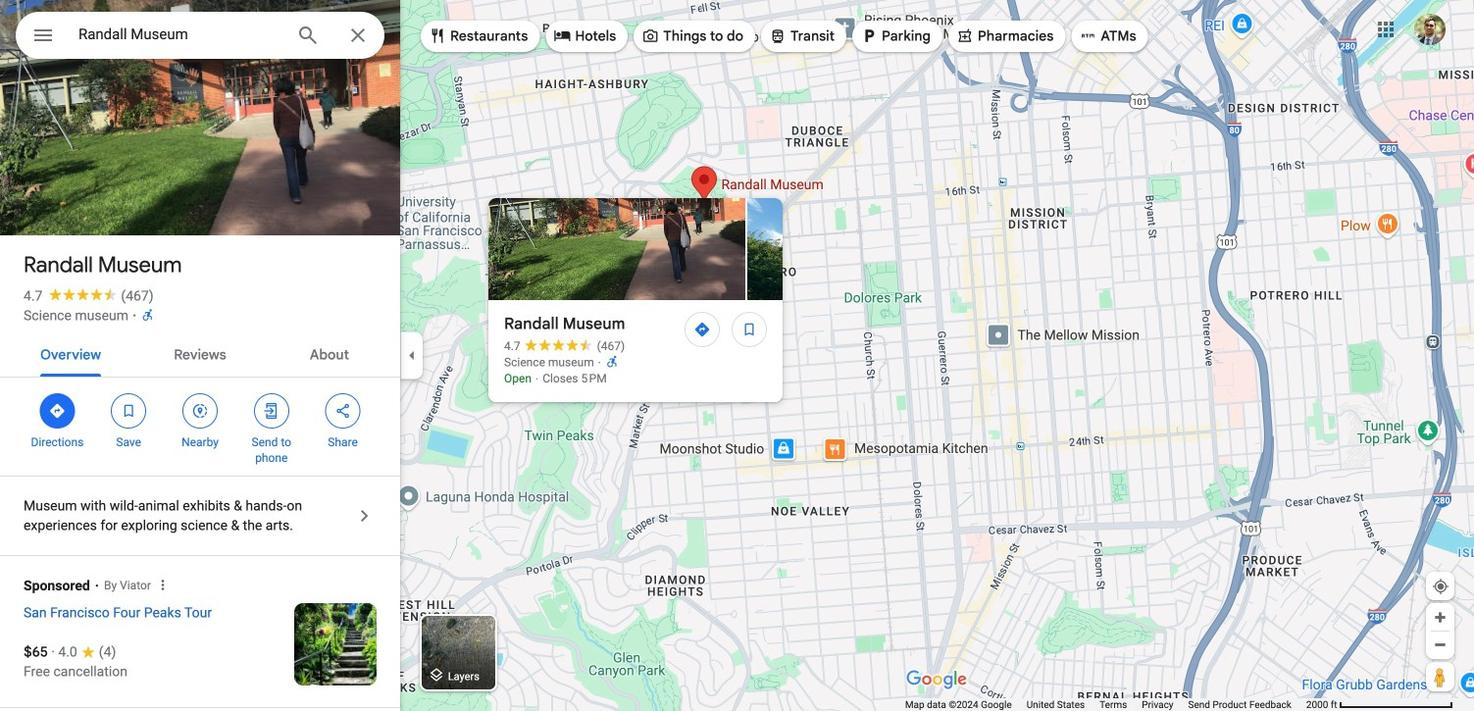 Task type: locate. For each thing, give the bounding box(es) containing it.
4.7 stars 467 reviews image
[[504, 338, 625, 354]]

tab list inside google maps "element"
[[0, 330, 400, 377]]

4.0 stars 4 reviews image
[[58, 642, 116, 662]]

wheelchair accessible entrance image
[[140, 308, 155, 322], [605, 354, 620, 369]]

show street view coverage image
[[1426, 662, 1455, 692]]

wheelchair accessible entrance image down 467 reviews element
[[140, 308, 155, 322]]

None search field
[[16, 12, 385, 63]]

0 horizontal spatial wheelchair accessible entrance image
[[140, 308, 155, 322]]

None field
[[78, 23, 281, 46]]

1 horizontal spatial wheelchair accessible entrance image
[[605, 354, 620, 369]]

randall museum element
[[504, 312, 625, 335]]

show your location image
[[1432, 578, 1450, 595]]

tab list
[[0, 330, 400, 377]]

1 vertical spatial wheelchair accessible entrance image
[[605, 354, 620, 369]]

google account: omkar savant  
(omkar@adept.ai) image
[[1414, 14, 1446, 45]]

photo image
[[488, 198, 745, 300]]

google maps element
[[0, 0, 1474, 711]]

wheelchair accessible entrance image down randall museum element
[[605, 354, 620, 369]]

video image
[[747, 198, 1004, 300]]



Task type: vqa. For each thing, say whether or not it's contained in the screenshot.
rightmost Explore
no



Task type: describe. For each thing, give the bounding box(es) containing it.
actions for randall museum region
[[0, 378, 400, 476]]

0 vertical spatial wheelchair accessible entrance image
[[140, 308, 155, 322]]

randall museum tooltip
[[488, 198, 1474, 402]]

randall museum main content
[[0, 0, 400, 711]]

wheelchair accessible entrance image inside randall museum tooltip
[[605, 354, 620, 369]]

none field inside "search field"
[[78, 23, 281, 46]]

zoom out image
[[1433, 638, 1448, 652]]

zoom in image
[[1433, 610, 1448, 625]]

467 reviews element
[[121, 288, 154, 304]]

photo of randall museum image
[[0, 0, 400, 268]]

sponsored · by viator element
[[24, 564, 400, 601]]

4.7 stars image
[[43, 288, 121, 301]]

none search field inside google maps "element"
[[16, 12, 385, 63]]

collapse side panel image
[[401, 345, 423, 366]]



